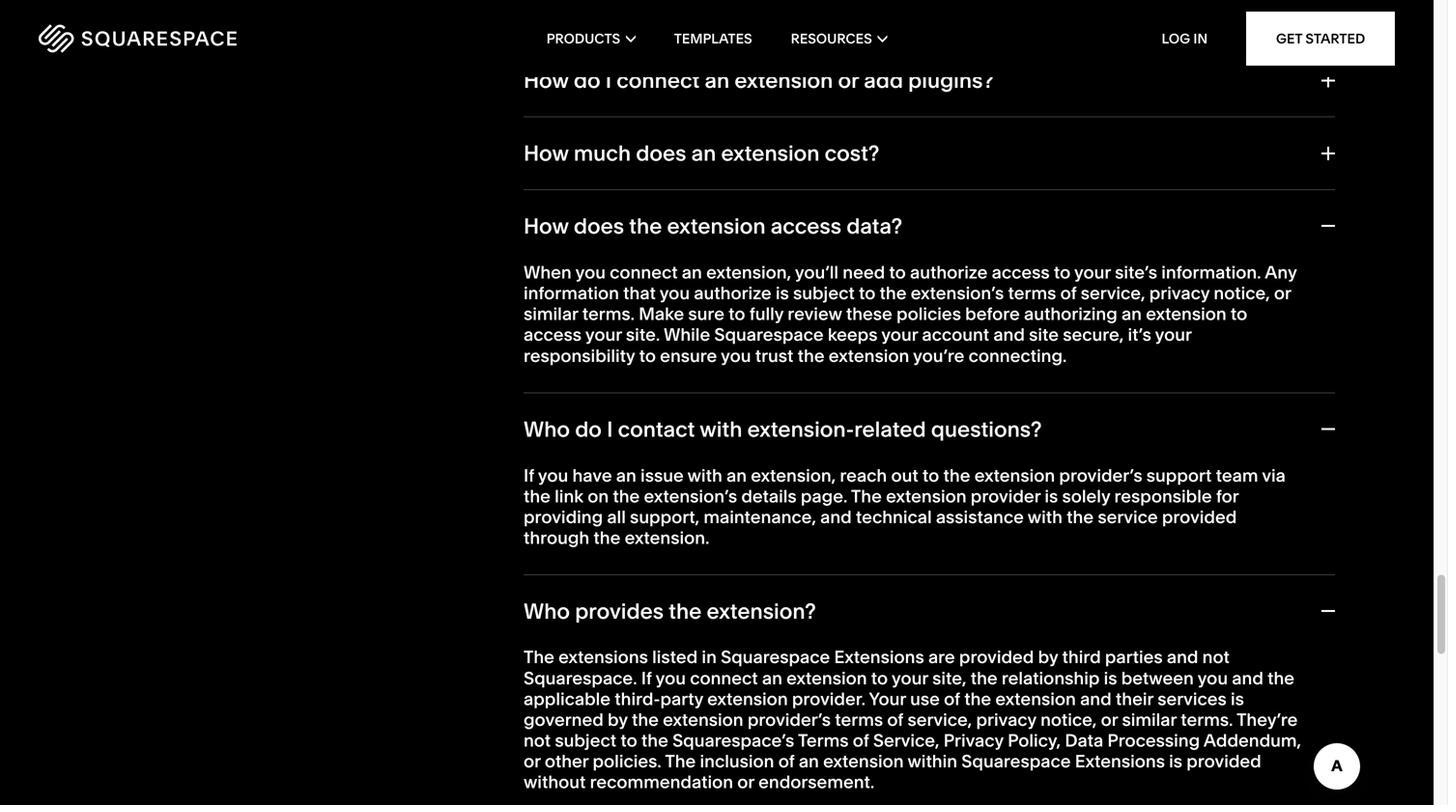 Task type: locate. For each thing, give the bounding box(es) containing it.
0 vertical spatial with
[[700, 416, 742, 442]]

extensions down their
[[1075, 751, 1165, 773]]

0 vertical spatial the
[[851, 486, 882, 507]]

how
[[524, 67, 569, 93], [524, 140, 569, 166], [524, 213, 569, 239]]

before
[[965, 303, 1020, 325]]

0 vertical spatial does
[[636, 140, 686, 166]]

who provides the extension?
[[524, 598, 816, 624]]

related
[[854, 416, 926, 442]]

2 hide answer image from the top
[[1320, 605, 1335, 618]]

the right policies.
[[665, 751, 696, 773]]

log             in link
[[1162, 30, 1208, 47]]

extension,
[[706, 262, 791, 283], [751, 465, 836, 486]]

you right 'between'
[[1198, 668, 1228, 689]]

how down products
[[524, 67, 569, 93]]

1 vertical spatial who
[[524, 598, 570, 624]]

and down reach
[[820, 507, 852, 528]]

with right assistance
[[1028, 507, 1063, 528]]

keeps
[[828, 324, 878, 346]]

1 vertical spatial squarespace
[[721, 647, 830, 668]]

squarespace
[[714, 324, 824, 346], [721, 647, 830, 668], [962, 751, 1071, 773]]

0 vertical spatial who
[[524, 416, 570, 442]]

of left use
[[887, 710, 904, 731]]

0 horizontal spatial terms
[[835, 710, 883, 731]]

how for how do i connect an extension or add plugins?
[[524, 67, 569, 93]]

information.
[[1162, 262, 1261, 283]]

2 vertical spatial the
[[665, 751, 696, 773]]

solely
[[1062, 486, 1110, 507]]

notice, inside when you connect an extension, you'll need to authorize access to your site's information. any information that you authorize is subject to the extension's terms of service, privacy notice, or similar terms. make sure to fully review these policies before authorizing an extension to access your site. while squarespace keeps your account and site secure, it's your responsibility to ensure you trust the extension you're connecting.
[[1214, 283, 1270, 304]]

1 vertical spatial notice,
[[1041, 710, 1097, 731]]

1 horizontal spatial if
[[641, 668, 652, 689]]

to left use
[[871, 668, 888, 689]]

is right third
[[1104, 668, 1117, 689]]

and left their
[[1080, 689, 1112, 710]]

1 vertical spatial provider's
[[748, 710, 831, 731]]

1 vertical spatial extension's
[[644, 486, 737, 507]]

is inside if you have an issue with an extension, reach out to the extension provider's support team via the link on the extension's details page. the extension provider is solely responsible for providing all support, maintenance, and technical assistance with the service provided through the extension.
[[1045, 486, 1058, 507]]

provider's up inclusion on the bottom of the page
[[748, 710, 831, 731]]

0 horizontal spatial privacy
[[976, 710, 1037, 731]]

0 vertical spatial provided
[[1162, 507, 1237, 528]]

1 vertical spatial how
[[524, 140, 569, 166]]

1 vertical spatial extension,
[[751, 465, 836, 486]]

ensure
[[660, 345, 717, 366]]

out
[[891, 465, 919, 486]]

an down provider.
[[799, 751, 819, 773]]

the up the "applicable"
[[524, 647, 554, 668]]

1 horizontal spatial by
[[1038, 647, 1058, 668]]

assistance
[[936, 507, 1024, 528]]

of
[[1060, 283, 1077, 304], [944, 689, 960, 710], [887, 710, 904, 731], [853, 730, 869, 752], [778, 751, 795, 773]]

by up policies.
[[608, 710, 628, 731]]

if
[[524, 465, 534, 486], [641, 668, 652, 689]]

1 horizontal spatial provider's
[[1059, 465, 1143, 486]]

extension, down extension-
[[751, 465, 836, 486]]

connect inside when you connect an extension, you'll need to authorize access to your site's information. any information that you authorize is subject to the extension's terms of service, privacy notice, or similar terms. make sure to fully review these policies before authorizing an extension to access your site. while squarespace keeps your account and site secure, it's your responsibility to ensure you trust the extension you're connecting.
[[610, 262, 678, 283]]

0 horizontal spatial not
[[524, 730, 551, 752]]

your left site.
[[585, 324, 622, 346]]

2 vertical spatial access
[[524, 324, 582, 346]]

1 vertical spatial extensions
[[1075, 751, 1165, 773]]

extension
[[735, 67, 833, 93], [721, 140, 820, 166], [667, 213, 766, 239], [1146, 303, 1227, 325], [829, 345, 909, 366], [975, 465, 1055, 486], [886, 486, 967, 507], [787, 668, 867, 689], [707, 689, 788, 710], [995, 689, 1076, 710], [663, 710, 744, 731], [823, 751, 904, 773]]

0 vertical spatial similar
[[524, 303, 578, 325]]

2 horizontal spatial the
[[851, 486, 882, 507]]

to down information. on the top right of the page
[[1231, 303, 1248, 325]]

if left "listed"
[[641, 668, 652, 689]]

link
[[555, 486, 584, 507]]

maintenance,
[[704, 507, 816, 528]]

hide answer image for who provides the extension?
[[1320, 605, 1335, 618]]

site
[[1029, 324, 1059, 346]]

party
[[660, 689, 703, 710]]

extension, up fully at the top
[[706, 262, 791, 283]]

squarespace right within
[[962, 751, 1071, 773]]

to left fully at the top
[[729, 303, 745, 325]]

authorize
[[910, 262, 988, 283], [694, 283, 772, 304]]

notice, inside the extensions listed in squarespace extensions are provided by third parties and not squarespace. if you connect an extension to your site, the relationship is between you and the applicable third-party extension provider. your use of the extension and their services is governed by the extension provider's terms of service, privacy notice, or similar terms. they're not subject to the squarespace's terms of service, privacy policy, data processing addendum, or other policies. the inclusion of an extension within squarespace extensions is provided without recommendation or endorsement.
[[1041, 710, 1097, 731]]

0 vertical spatial how
[[524, 67, 569, 93]]

0 vertical spatial terms
[[1008, 283, 1056, 304]]

you
[[575, 262, 606, 283], [660, 283, 690, 304], [721, 345, 751, 366], [538, 465, 568, 486], [656, 668, 686, 689], [1198, 668, 1228, 689]]

0 vertical spatial do
[[574, 67, 601, 93]]

policies
[[897, 303, 961, 325]]

1 vertical spatial i
[[607, 416, 613, 442]]

0 horizontal spatial access
[[524, 324, 582, 346]]

1 how from the top
[[524, 67, 569, 93]]

0 vertical spatial service,
[[1081, 283, 1145, 304]]

0 horizontal spatial terms.
[[582, 303, 635, 325]]

similar inside when you connect an extension, you'll need to authorize access to your site's information. any information that you authorize is subject to the extension's terms of service, privacy notice, or similar terms. make sure to fully review these policies before authorizing an extension to access your site. while squarespace keeps your account and site secure, it's your responsibility to ensure you trust the extension you're connecting.
[[524, 303, 578, 325]]

not up without
[[524, 730, 551, 752]]

is up addendum,
[[1231, 689, 1244, 710]]

do up have
[[575, 416, 602, 442]]

0 vertical spatial provider's
[[1059, 465, 1143, 486]]

provided down 'support'
[[1162, 507, 1237, 528]]

the right page. on the bottom
[[851, 486, 882, 507]]

1 vertical spatial hide answer image
[[1320, 605, 1335, 618]]

hide answer image
[[1320, 219, 1335, 233], [1320, 605, 1335, 618]]

1 vertical spatial by
[[608, 710, 628, 731]]

connect up squarespace's
[[690, 668, 758, 689]]

0 horizontal spatial by
[[608, 710, 628, 731]]

the
[[851, 486, 882, 507], [524, 647, 554, 668], [665, 751, 696, 773]]

do
[[574, 67, 601, 93], [575, 416, 602, 442]]

subject down the "applicable"
[[555, 730, 617, 752]]

1 horizontal spatial privacy
[[1149, 283, 1210, 304]]

1 vertical spatial terms.
[[1181, 710, 1233, 731]]

0 vertical spatial i
[[605, 67, 612, 93]]

1 horizontal spatial similar
[[1122, 710, 1177, 731]]

access down information
[[524, 324, 582, 346]]

1 horizontal spatial not
[[1203, 647, 1230, 668]]

0 vertical spatial notice,
[[1214, 283, 1270, 304]]

1 vertical spatial service,
[[908, 710, 972, 731]]

i for contact
[[607, 416, 613, 442]]

service, up within
[[908, 710, 972, 731]]

i down products
[[605, 67, 612, 93]]

2 who from the top
[[524, 598, 570, 624]]

you left have
[[538, 465, 568, 486]]

1 vertical spatial connect
[[610, 262, 678, 283]]

0 horizontal spatial service,
[[908, 710, 972, 731]]

extension's up extension.
[[644, 486, 737, 507]]

1 vertical spatial does
[[574, 213, 624, 239]]

1 hide answer image from the top
[[1320, 219, 1335, 233]]

recommendation
[[590, 772, 733, 793]]

provided
[[1162, 507, 1237, 528], [959, 647, 1034, 668], [1187, 751, 1262, 773]]

with right contact
[[700, 416, 742, 442]]

0 vertical spatial not
[[1203, 647, 1230, 668]]

when you connect an extension, you'll need to authorize access to your site's information. any information that you authorize is subject to the extension's terms of service, privacy notice, or similar terms. make sure to fully review these policies before authorizing an extension to access your site. while squarespace keeps your account and site secure, it's your responsibility to ensure you trust the extension you're connecting.
[[524, 262, 1297, 366]]

1 horizontal spatial terms.
[[1181, 710, 1233, 731]]

questions?
[[931, 416, 1042, 442]]

0 vertical spatial show answer image
[[1320, 1, 1335, 14]]

service, up the secure,
[[1081, 283, 1145, 304]]

terms inside the extensions listed in squarespace extensions are provided by third parties and not squarespace. if you connect an extension to your site, the relationship is between you and the applicable third-party extension provider. your use of the extension and their services is governed by the extension provider's terms of service, privacy notice, or similar terms. they're not subject to the squarespace's terms of service, privacy policy, data processing addendum, or other policies. the inclusion of an extension within squarespace extensions is provided without recommendation or endorsement.
[[835, 710, 883, 731]]

listed
[[652, 647, 698, 668]]

0 vertical spatial squarespace
[[714, 324, 824, 346]]

access up before
[[992, 262, 1050, 283]]

1 horizontal spatial notice,
[[1214, 283, 1270, 304]]

squarespace down you'll
[[714, 324, 824, 346]]

2 vertical spatial show answer image
[[1320, 147, 1335, 160]]

hide answer image for how does the extension access data?
[[1320, 219, 1335, 233]]

do down products
[[574, 67, 601, 93]]

access
[[771, 213, 842, 239], [992, 262, 1050, 283], [524, 324, 582, 346]]

and left site
[[994, 324, 1025, 346]]

extensions
[[834, 647, 924, 668], [1075, 751, 1165, 773]]

show answer image for how do i connect an extension or add plugins?
[[1320, 74, 1335, 87]]

2 how from the top
[[524, 140, 569, 166]]

or right information. on the top right of the page
[[1274, 283, 1291, 304]]

the
[[629, 213, 662, 239], [880, 283, 907, 304], [798, 345, 825, 366], [943, 465, 970, 486], [524, 486, 551, 507], [613, 486, 640, 507], [1067, 507, 1094, 528], [594, 528, 621, 549], [669, 598, 702, 624], [971, 668, 998, 689], [1268, 668, 1295, 689], [964, 689, 991, 710], [632, 710, 659, 731], [641, 730, 668, 752]]

of up the secure,
[[1060, 283, 1077, 304]]

account
[[922, 324, 989, 346]]

is down services on the bottom of the page
[[1169, 751, 1183, 773]]

provided down they're
[[1187, 751, 1262, 773]]

squarespace inside when you connect an extension, you'll need to authorize access to your site's information. any information that you authorize is subject to the extension's terms of service, privacy notice, or similar terms. make sure to fully review these policies before authorizing an extension to access your site. while squarespace keeps your account and site secure, it's your responsibility to ensure you trust the extension you're connecting.
[[714, 324, 824, 346]]

squarespace.
[[524, 668, 637, 689]]

extension's up account
[[911, 283, 1004, 304]]

that
[[623, 283, 656, 304]]

not up services on the bottom of the page
[[1203, 647, 1230, 668]]

of left terms
[[778, 751, 795, 773]]

1 vertical spatial if
[[641, 668, 652, 689]]

and up services on the bottom of the page
[[1167, 647, 1198, 668]]

to left ensure
[[639, 345, 656, 366]]

third-
[[615, 689, 660, 710]]

or down squarespace's
[[737, 772, 754, 793]]

1 vertical spatial subject
[[555, 730, 617, 752]]

1 horizontal spatial extensions
[[1075, 751, 1165, 773]]

terms. up responsibility
[[582, 303, 635, 325]]

0 vertical spatial access
[[771, 213, 842, 239]]

need
[[843, 262, 885, 283]]

1 horizontal spatial subject
[[793, 283, 855, 304]]

1 vertical spatial provided
[[959, 647, 1034, 668]]

0 horizontal spatial authorize
[[694, 283, 772, 304]]

how left much at the top
[[524, 140, 569, 166]]

how up when
[[524, 213, 569, 239]]

or left other
[[524, 751, 541, 773]]

with right issue on the left bottom of page
[[688, 465, 722, 486]]

by left third
[[1038, 647, 1058, 668]]

and inside when you connect an extension, you'll need to authorize access to your site's information. any information that you authorize is subject to the extension's terms of service, privacy notice, or similar terms. make sure to fully review these policies before authorizing an extension to access your site. while squarespace keeps your account and site secure, it's your responsibility to ensure you trust the extension you're connecting.
[[994, 324, 1025, 346]]

provided inside if you have an issue with an extension, reach out to the extension provider's support team via the link on the extension's details page. the extension provider is solely responsible for providing all support, maintenance, and technical assistance with the service provided through the extension.
[[1162, 507, 1237, 528]]

without
[[524, 772, 586, 793]]

of right use
[[944, 689, 960, 710]]

it's
[[1128, 324, 1151, 346]]

responsible
[[1114, 486, 1212, 507]]

or
[[838, 67, 859, 93], [1274, 283, 1291, 304], [1101, 710, 1118, 731], [524, 751, 541, 773], [737, 772, 754, 793]]

provided right are
[[959, 647, 1034, 668]]

endorsement.
[[759, 772, 874, 793]]

0 vertical spatial extensions
[[834, 647, 924, 668]]

1 who from the top
[[524, 416, 570, 442]]

1 vertical spatial terms
[[835, 710, 883, 731]]

access up you'll
[[771, 213, 842, 239]]

show answer image
[[1320, 1, 1335, 14], [1320, 74, 1335, 87], [1320, 147, 1335, 160]]

does right much at the top
[[636, 140, 686, 166]]

similar down 'between'
[[1122, 710, 1177, 731]]

provider's up "service"
[[1059, 465, 1143, 486]]

or down parties
[[1101, 710, 1118, 731]]

privacy
[[944, 730, 1004, 752]]

0 vertical spatial privacy
[[1149, 283, 1210, 304]]

service,
[[1081, 283, 1145, 304], [908, 710, 972, 731]]

not
[[1203, 647, 1230, 668], [524, 730, 551, 752]]

between
[[1121, 668, 1194, 689]]

subject up "keeps"
[[793, 283, 855, 304]]

to up authorizing
[[1054, 262, 1071, 283]]

with
[[700, 416, 742, 442], [688, 465, 722, 486], [1028, 507, 1063, 528]]

0 horizontal spatial notice,
[[1041, 710, 1097, 731]]

1 horizontal spatial terms
[[1008, 283, 1056, 304]]

3 show answer image from the top
[[1320, 147, 1335, 160]]

terms
[[1008, 283, 1056, 304], [835, 710, 883, 731]]

0 vertical spatial extension,
[[706, 262, 791, 283]]

connect
[[617, 67, 700, 93], [610, 262, 678, 283], [690, 668, 758, 689]]

2 vertical spatial squarespace
[[962, 751, 1071, 773]]

3 how from the top
[[524, 213, 569, 239]]

0 horizontal spatial if
[[524, 465, 534, 486]]

extensions up the your
[[834, 647, 924, 668]]

review
[[788, 303, 842, 325]]

authorize up the while
[[694, 283, 772, 304]]

an up how does the extension access data?
[[691, 140, 716, 166]]

0 horizontal spatial provider's
[[748, 710, 831, 731]]

if left link at the left of the page
[[524, 465, 534, 486]]

2 show answer image from the top
[[1320, 74, 1335, 87]]

1 vertical spatial do
[[575, 416, 602, 442]]

0 vertical spatial if
[[524, 465, 534, 486]]

who left provides
[[524, 598, 570, 624]]

extension's inside if you have an issue with an extension, reach out to the extension provider's support team via the link on the extension's details page. the extension provider is solely responsible for providing all support, maintenance, and technical assistance with the service provided through the extension.
[[644, 486, 737, 507]]

terms
[[798, 730, 849, 752]]

i
[[605, 67, 612, 93], [607, 416, 613, 442]]

0 vertical spatial extension's
[[911, 283, 1004, 304]]

to right out
[[923, 465, 939, 486]]

your left are
[[892, 668, 928, 689]]

terms. left they're
[[1181, 710, 1233, 731]]

0 horizontal spatial subject
[[555, 730, 617, 752]]

have
[[572, 465, 612, 486]]

similar down when
[[524, 303, 578, 325]]

squarespace down extension?
[[721, 647, 830, 668]]

who up link at the left of the page
[[524, 416, 570, 442]]

if you have an issue with an extension, reach out to the extension provider's support team via the link on the extension's details page. the extension provider is solely responsible for providing all support, maintenance, and technical assistance with the service provided through the extension.
[[524, 465, 1286, 549]]

authorize up policies
[[910, 262, 988, 283]]

0 horizontal spatial extension's
[[644, 486, 737, 507]]

your
[[1074, 262, 1111, 283], [585, 324, 622, 346], [881, 324, 918, 346], [1155, 324, 1192, 346], [892, 668, 928, 689]]

1 vertical spatial privacy
[[976, 710, 1037, 731]]

2 vertical spatial provided
[[1187, 751, 1262, 773]]

provider.
[[792, 689, 866, 710]]

0 horizontal spatial the
[[524, 647, 554, 668]]

privacy down relationship
[[976, 710, 1037, 731]]

who for who do i contact with extension-related questions?
[[524, 416, 570, 442]]

i left contact
[[607, 416, 613, 442]]

terms inside when you connect an extension, you'll need to authorize access to your site's information. any information that you authorize is subject to the extension's terms of service, privacy notice, or similar terms. make sure to fully review these policies before authorizing an extension to access your site. while squarespace keeps your account and site secure, it's your responsibility to ensure you trust the extension you're connecting.
[[1008, 283, 1056, 304]]

1 horizontal spatial authorize
[[910, 262, 988, 283]]

0 vertical spatial hide answer image
[[1320, 219, 1335, 233]]

your right it's
[[1155, 324, 1192, 346]]

to down third-
[[621, 730, 637, 752]]

0 vertical spatial subject
[[793, 283, 855, 304]]

connect up make
[[610, 262, 678, 283]]

of inside when you connect an extension, you'll need to authorize access to your site's information. any information that you authorize is subject to the extension's terms of service, privacy notice, or similar terms. make sure to fully review these policies before authorizing an extension to access your site. while squarespace keeps your account and site secure, it's your responsibility to ensure you trust the extension you're connecting.
[[1060, 283, 1077, 304]]

is left solely
[[1045, 486, 1058, 507]]

to right need
[[889, 262, 906, 283]]

extension, inside when you connect an extension, you'll need to authorize access to your site's information. any information that you authorize is subject to the extension's terms of service, privacy notice, or similar terms. make sure to fully review these policies before authorizing an extension to access your site. while squarespace keeps your account and site secure, it's your responsibility to ensure you trust the extension you're connecting.
[[706, 262, 791, 283]]

is
[[776, 283, 789, 304], [1045, 486, 1058, 507], [1104, 668, 1117, 689], [1231, 689, 1244, 710], [1169, 751, 1183, 773]]

how much does an extension cost?
[[524, 140, 880, 166]]

0 horizontal spatial similar
[[524, 303, 578, 325]]

1 vertical spatial show answer image
[[1320, 74, 1335, 87]]

responsibility
[[524, 345, 635, 366]]

provider's inside the extensions listed in squarespace extensions are provided by third parties and not squarespace. if you connect an extension to your site, the relationship is between you and the applicable third-party extension provider. your use of the extension and their services is governed by the extension provider's terms of service, privacy notice, or similar terms. they're not subject to the squarespace's terms of service, privacy policy, data processing addendum, or other policies. the inclusion of an extension within squarespace extensions is provided without recommendation or endorsement.
[[748, 710, 831, 731]]

privacy
[[1149, 283, 1210, 304], [976, 710, 1037, 731]]

0 vertical spatial terms.
[[582, 303, 635, 325]]

does
[[636, 140, 686, 166], [574, 213, 624, 239]]

1 vertical spatial access
[[992, 262, 1050, 283]]

the extensions listed in squarespace extensions are provided by third parties and not squarespace. if you connect an extension to your site, the relationship is between you and the applicable third-party extension provider. your use of the extension and their services is governed by the extension provider's terms of service, privacy notice, or similar terms. they're not subject to the squarespace's terms of service, privacy policy, data processing addendum, or other policies. the inclusion of an extension within squarespace extensions is provided without recommendation or endorsement.
[[524, 647, 1301, 793]]

1 horizontal spatial extension's
[[911, 283, 1004, 304]]

connect inside the extensions listed in squarespace extensions are provided by third parties and not squarespace. if you connect an extension to your site, the relationship is between you and the applicable third-party extension provider. your use of the extension and their services is governed by the extension provider's terms of service, privacy notice, or similar terms. they're not subject to the squarespace's terms of service, privacy policy, data processing addendum, or other policies. the inclusion of an extension within squarespace extensions is provided without recommendation or endorsement.
[[690, 668, 758, 689]]

2 vertical spatial connect
[[690, 668, 758, 689]]

1 horizontal spatial does
[[636, 140, 686, 166]]

connect down templates
[[617, 67, 700, 93]]

1 vertical spatial similar
[[1122, 710, 1177, 731]]

by
[[1038, 647, 1058, 668], [608, 710, 628, 731]]

is left you'll
[[776, 283, 789, 304]]

privacy up it's
[[1149, 283, 1210, 304]]

2 vertical spatial how
[[524, 213, 569, 239]]

how for how does the extension access data?
[[524, 213, 569, 239]]

1 horizontal spatial service,
[[1081, 283, 1145, 304]]

data
[[1065, 730, 1104, 752]]

subject
[[793, 283, 855, 304], [555, 730, 617, 752]]

to
[[889, 262, 906, 283], [1054, 262, 1071, 283], [859, 283, 876, 304], [729, 303, 745, 325], [1231, 303, 1248, 325], [639, 345, 656, 366], [923, 465, 939, 486], [871, 668, 888, 689], [621, 730, 637, 752]]



Task type: vqa. For each thing, say whether or not it's contained in the screenshot.
"connecting."
yes



Task type: describe. For each thing, give the bounding box(es) containing it.
much
[[574, 140, 631, 166]]

privacy inside when you connect an extension, you'll need to authorize access to your site's information. any information that you authorize is subject to the extension's terms of service, privacy notice, or similar terms. make sure to fully review these policies before authorizing an extension to access your site. while squarespace keeps your account and site secure, it's your responsibility to ensure you trust the extension you're connecting.
[[1149, 283, 1210, 304]]

team
[[1216, 465, 1258, 486]]

other
[[545, 751, 589, 773]]

connecting.
[[969, 345, 1067, 366]]

site.
[[626, 324, 660, 346]]

secure,
[[1063, 324, 1124, 346]]

get started
[[1276, 30, 1365, 47]]

their
[[1116, 689, 1154, 710]]

and inside if you have an issue with an extension, reach out to the extension provider's support team via the link on the extension's details page. the extension provider is solely responsible for providing all support, maintenance, and technical assistance with the service provided through the extension.
[[820, 507, 852, 528]]

templates
[[674, 30, 752, 47]]

policies.
[[593, 751, 662, 773]]

policy,
[[1008, 730, 1061, 752]]

through
[[524, 528, 590, 549]]

0 vertical spatial connect
[[617, 67, 700, 93]]

started
[[1306, 30, 1365, 47]]

the inside if you have an issue with an extension, reach out to the extension provider's support team via the link on the extension's details page. the extension provider is solely responsible for providing all support, maintenance, and technical assistance with the service provided through the extension.
[[851, 486, 882, 507]]

extension.
[[625, 528, 710, 549]]

or left the add at right
[[838, 67, 859, 93]]

parties
[[1105, 647, 1163, 668]]

show answer image for how much does an extension cost?
[[1320, 147, 1335, 160]]

get started link
[[1246, 12, 1395, 66]]

templates link
[[674, 0, 752, 77]]

log
[[1162, 30, 1190, 47]]

is inside when you connect an extension, you'll need to authorize access to your site's information. any information that you authorize is subject to the extension's terms of service, privacy notice, or similar terms. make sure to fully review these policies before authorizing an extension to access your site. while squarespace keeps your account and site secure, it's your responsibility to ensure you trust the extension you're connecting.
[[776, 283, 789, 304]]

of right terms
[[853, 730, 869, 752]]

privacy inside the extensions listed in squarespace extensions are provided by third parties and not squarespace. if you connect an extension to your site, the relationship is between you and the applicable third-party extension provider. your use of the extension and their services is governed by the extension provider's terms of service, privacy notice, or similar terms. they're not subject to the squarespace's terms of service, privacy policy, data processing addendum, or other policies. the inclusion of an extension within squarespace extensions is provided without recommendation or endorsement.
[[976, 710, 1037, 731]]

1 show answer image from the top
[[1320, 1, 1335, 14]]

in
[[702, 647, 717, 668]]

terms. inside the extensions listed in squarespace extensions are provided by third parties and not squarespace. if you connect an extension to your site, the relationship is between you and the applicable third-party extension provider. your use of the extension and their services is governed by the extension provider's terms of service, privacy notice, or similar terms. they're not subject to the squarespace's terms of service, privacy policy, data processing addendum, or other policies. the inclusion of an extension within squarespace extensions is provided without recommendation or endorsement.
[[1181, 710, 1233, 731]]

details
[[741, 486, 797, 507]]

while
[[664, 324, 710, 346]]

to inside if you have an issue with an extension, reach out to the extension provider's support team via the link on the extension's details page. the extension provider is solely responsible for providing all support, maintenance, and technical assistance with the service provided through the extension.
[[923, 465, 939, 486]]

provides
[[575, 598, 664, 624]]

add
[[864, 67, 903, 93]]

squarespace's
[[673, 730, 794, 752]]

0 vertical spatial by
[[1038, 647, 1058, 668]]

you left in
[[656, 668, 686, 689]]

in
[[1194, 30, 1208, 47]]

an down site's
[[1122, 303, 1142, 325]]

you right when
[[575, 262, 606, 283]]

they're
[[1237, 710, 1298, 731]]

an down templates
[[705, 67, 730, 93]]

how do i connect an extension or add plugins?
[[524, 67, 994, 93]]

subject inside the extensions listed in squarespace extensions are provided by third parties and not squarespace. if you connect an extension to your site, the relationship is between you and the applicable third-party extension provider. your use of the extension and their services is governed by the extension provider's terms of service, privacy notice, or similar terms. they're not subject to the squarespace's terms of service, privacy policy, data processing addendum, or other policies. the inclusion of an extension within squarespace extensions is provided without recommendation or endorsement.
[[555, 730, 617, 752]]

similar inside the extensions listed in squarespace extensions are provided by third parties and not squarespace. if you connect an extension to your site, the relationship is between you and the applicable third-party extension provider. your use of the extension and their services is governed by the extension provider's terms of service, privacy notice, or similar terms. they're not subject to the squarespace's terms of service, privacy policy, data processing addendum, or other policies. the inclusion of an extension within squarespace extensions is provided without recommendation or endorsement.
[[1122, 710, 1177, 731]]

products button
[[547, 0, 635, 77]]

your inside the extensions listed in squarespace extensions are provided by third parties and not squarespace. if you connect an extension to your site, the relationship is between you and the applicable third-party extension provider. your use of the extension and their services is governed by the extension provider's terms of service, privacy notice, or similar terms. they're not subject to the squarespace's terms of service, privacy policy, data processing addendum, or other policies. the inclusion of an extension within squarespace extensions is provided without recommendation or endorsement.
[[892, 668, 928, 689]]

i for connect
[[605, 67, 612, 93]]

squarespace logo link
[[39, 24, 310, 53]]

subject inside when you connect an extension, you'll need to authorize access to your site's information. any information that you authorize is subject to the extension's terms of service, privacy notice, or similar terms. make sure to fully review these policies before authorizing an extension to access your site. while squarespace keeps your account and site secure, it's your responsibility to ensure you trust the extension you're connecting.
[[793, 283, 855, 304]]

provider's inside if you have an issue with an extension, reach out to the extension provider's support team via the link on the extension's details page. the extension provider is solely responsible for providing all support, maintenance, and technical assistance with the service provided through the extension.
[[1059, 465, 1143, 486]]

reach
[[840, 465, 887, 486]]

if inside the extensions listed in squarespace extensions are provided by third parties and not squarespace. if you connect an extension to your site, the relationship is between you and the applicable third-party extension provider. your use of the extension and their services is governed by the extension provider's terms of service, privacy notice, or similar terms. they're not subject to the squarespace's terms of service, privacy policy, data processing addendum, or other policies. the inclusion of an extension within squarespace extensions is provided without recommendation or endorsement.
[[641, 668, 652, 689]]

your left site's
[[1074, 262, 1111, 283]]

extension?
[[707, 598, 816, 624]]

and up they're
[[1232, 668, 1264, 689]]

your right "keeps"
[[881, 324, 918, 346]]

how does the extension access data?
[[524, 213, 903, 239]]

service, inside the extensions listed in squarespace extensions are provided by third parties and not squarespace. if you connect an extension to your site, the relationship is between you and the applicable third-party extension provider. your use of the extension and their services is governed by the extension provider's terms of service, privacy notice, or similar terms. they're not subject to the squarespace's terms of service, privacy policy, data processing addendum, or other policies. the inclusion of an extension within squarespace extensions is provided without recommendation or endorsement.
[[908, 710, 972, 731]]

resources button
[[791, 0, 887, 77]]

get
[[1276, 30, 1302, 47]]

how for how much does an extension cost?
[[524, 140, 569, 166]]

processing
[[1108, 730, 1200, 752]]

an left provider.
[[762, 668, 782, 689]]

1 vertical spatial the
[[524, 647, 554, 668]]

2 vertical spatial with
[[1028, 507, 1063, 528]]

contact
[[618, 416, 695, 442]]

squarespace logo image
[[39, 24, 237, 53]]

extensions
[[559, 647, 648, 668]]

who for who provides the extension?
[[524, 598, 570, 624]]

plugins?
[[908, 67, 994, 93]]

all
[[607, 507, 626, 528]]

service
[[1098, 507, 1158, 528]]

issue
[[641, 465, 684, 486]]

are
[[928, 647, 955, 668]]

sure
[[688, 303, 725, 325]]

you inside if you have an issue with an extension, reach out to the extension provider's support team via the link on the extension's details page. the extension provider is solely responsible for providing all support, maintenance, and technical assistance with the service provided through the extension.
[[538, 465, 568, 486]]

service, inside when you connect an extension, you'll need to authorize access to your site's information. any information that you authorize is subject to the extension's terms of service, privacy notice, or similar terms. make sure to fully review these policies before authorizing an extension to access your site. while squarespace keeps your account and site secure, it's your responsibility to ensure you trust the extension you're connecting.
[[1081, 283, 1145, 304]]

data?
[[847, 213, 903, 239]]

your
[[869, 689, 906, 710]]

for
[[1216, 486, 1239, 507]]

on
[[588, 486, 609, 507]]

who do i contact with extension-related questions?
[[524, 416, 1042, 442]]

provider
[[971, 486, 1041, 507]]

an right have
[[616, 465, 637, 486]]

log             in
[[1162, 30, 1208, 47]]

you'll
[[795, 262, 839, 283]]

providing
[[524, 507, 603, 528]]

page.
[[801, 486, 848, 507]]

terms. inside when you connect an extension, you'll need to authorize access to your site's information. any information that you authorize is subject to the extension's terms of service, privacy notice, or similar terms. make sure to fully review these policies before authorizing an extension to access your site. while squarespace keeps your account and site secure, it's your responsibility to ensure you trust the extension you're connecting.
[[582, 303, 635, 325]]

products
[[547, 30, 620, 47]]

if inside if you have an issue with an extension, reach out to the extension provider's support team via the link on the extension's details page. the extension provider is solely responsible for providing all support, maintenance, and technical assistance with the service provided through the extension.
[[524, 465, 534, 486]]

fully
[[750, 303, 784, 325]]

services
[[1158, 689, 1227, 710]]

service,
[[873, 730, 940, 752]]

these
[[846, 303, 893, 325]]

extension, inside if you have an issue with an extension, reach out to the extension provider's support team via the link on the extension's details page. the extension provider is solely responsible for providing all support, maintenance, and technical assistance with the service provided through the extension.
[[751, 465, 836, 486]]

extension's inside when you connect an extension, you'll need to authorize access to your site's information. any information that you authorize is subject to the extension's terms of service, privacy notice, or similar terms. make sure to fully review these policies before authorizing an extension to access your site. while squarespace keeps your account and site secure, it's your responsibility to ensure you trust the extension you're connecting.
[[911, 283, 1004, 304]]

applicable
[[524, 689, 611, 710]]

hide answer image
[[1320, 423, 1335, 436]]

you right the that
[[660, 283, 690, 304]]

an up sure
[[682, 262, 702, 283]]

you left trust
[[721, 345, 751, 366]]

0 horizontal spatial extensions
[[834, 647, 924, 668]]

or inside when you connect an extension, you'll need to authorize access to your site's information. any information that you authorize is subject to the extension's terms of service, privacy notice, or similar terms. make sure to fully review these policies before authorizing an extension to access your site. while squarespace keeps your account and site secure, it's your responsibility to ensure you trust the extension you're connecting.
[[1274, 283, 1291, 304]]

inclusion
[[700, 751, 774, 773]]

an up maintenance,
[[727, 465, 747, 486]]

make
[[639, 303, 684, 325]]

2 horizontal spatial access
[[992, 262, 1050, 283]]

use
[[910, 689, 940, 710]]

resources
[[791, 30, 872, 47]]

site,
[[932, 668, 967, 689]]

1 horizontal spatial access
[[771, 213, 842, 239]]

1 vertical spatial with
[[688, 465, 722, 486]]

third
[[1062, 647, 1101, 668]]

0 horizontal spatial does
[[574, 213, 624, 239]]

to up "keeps"
[[859, 283, 876, 304]]

1 vertical spatial not
[[524, 730, 551, 752]]

1 horizontal spatial the
[[665, 751, 696, 773]]

do for who
[[575, 416, 602, 442]]

site's
[[1115, 262, 1157, 283]]

authorizing
[[1024, 303, 1118, 325]]

within
[[908, 751, 958, 773]]

do for how
[[574, 67, 601, 93]]

cost?
[[825, 140, 880, 166]]



